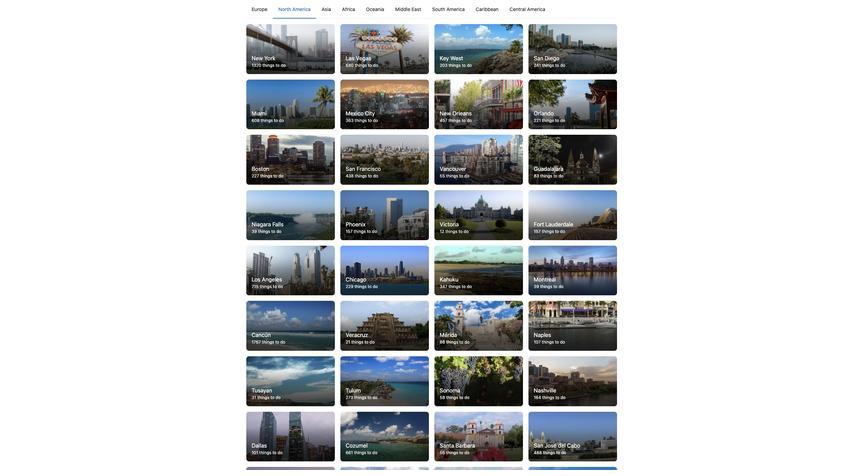 Task type: describe. For each thing, give the bounding box(es) containing it.
things inside victoria 12 things to do
[[445, 229, 458, 234]]

tulum 273 things to do
[[346, 387, 378, 400]]

do inside san josé del cabo 488 things to do
[[561, 450, 566, 455]]

to inside new orleans 457 things to do
[[462, 118, 466, 123]]

things inside cancún 1767 things to do
[[262, 339, 274, 345]]

to inside phoenix 157 things to do
[[367, 229, 371, 234]]

tusayan image
[[246, 356, 335, 406]]

nashville
[[534, 387, 556, 393]]

dallas 101 things to do
[[252, 443, 283, 455]]

chicago image
[[340, 246, 429, 295]]

new york 1320 things to do
[[252, 55, 286, 68]]

veracruz image
[[340, 301, 429, 351]]

phoenix
[[346, 221, 366, 227]]

to inside the vancouver 55 things to do
[[459, 173, 463, 179]]

los
[[252, 276, 261, 283]]

asia
[[322, 6, 331, 12]]

santa barbara image
[[434, 412, 523, 461]]

naples image
[[528, 301, 617, 351]]

veracruz 21 things to do
[[346, 332, 375, 345]]

do inside naples 107 things to do
[[560, 339, 565, 345]]

del
[[558, 443, 566, 449]]

mexico city 363 things to do
[[346, 110, 378, 123]]

orlando 221 things to do
[[534, 110, 565, 123]]

fort lauderdale image
[[528, 190, 617, 240]]

middle
[[395, 6, 410, 12]]

21
[[346, 339, 350, 345]]

sonoma
[[440, 387, 460, 393]]

middle east
[[395, 6, 421, 12]]

vancouver 55 things to do
[[440, 166, 469, 179]]

victoria image
[[434, 190, 523, 240]]

america for central america
[[527, 6, 545, 12]]

guadalajara image
[[528, 135, 617, 185]]

do inside san francisco 438 things to do
[[373, 173, 378, 179]]

things inside cozumel 661 things to do
[[354, 450, 366, 455]]

mérida 86 things to do
[[440, 332, 470, 345]]

orleans
[[453, 110, 472, 117]]

san for san diego
[[534, 55, 543, 61]]

to inside santa barbara 56 things to do
[[459, 450, 463, 455]]

to inside san francisco 438 things to do
[[368, 173, 372, 179]]

things inside niagara falls 39 things to do
[[258, 229, 270, 234]]

mérida
[[440, 332, 457, 338]]

west
[[450, 55, 463, 61]]

to inside san josé del cabo 488 things to do
[[556, 450, 560, 455]]

things inside the orlando 221 things to do
[[542, 118, 554, 123]]

to inside the tusayan 31 things to do
[[271, 395, 275, 400]]

new for new orleans
[[440, 110, 451, 117]]

san diego image
[[528, 24, 617, 74]]

56
[[440, 450, 445, 455]]

cancún
[[252, 332, 271, 338]]

asia button
[[316, 0, 337, 18]]

sedona image
[[528, 467, 617, 470]]

phoenix 157 things to do
[[346, 221, 377, 234]]

new orleans 457 things to do
[[440, 110, 472, 123]]

457
[[440, 118, 447, 123]]

to inside las vegas 680 things to do
[[368, 63, 372, 68]]

to inside san diego 241 things to do
[[555, 63, 559, 68]]

honolulu image
[[340, 467, 429, 470]]

to inside nashville 164 things to do
[[556, 395, 559, 400]]

do inside phoenix 157 things to do
[[372, 229, 377, 234]]

39 inside montreal 39 things to do
[[534, 284, 539, 289]]

new for new york
[[252, 55, 263, 61]]

do inside guadalajara 83 things to do
[[559, 173, 564, 179]]

things inside veracruz 21 things to do
[[351, 339, 363, 345]]

715
[[252, 284, 259, 289]]

do inside the vancouver 55 things to do
[[464, 173, 469, 179]]

montreal image
[[528, 246, 617, 295]]

niagara falls image
[[246, 190, 335, 240]]

fort lauderdale 157 things to do
[[534, 221, 573, 234]]

dallas
[[252, 443, 267, 449]]

to inside veracruz 21 things to do
[[365, 339, 369, 345]]

227
[[252, 173, 259, 179]]

things inside las vegas 680 things to do
[[355, 63, 367, 68]]

things inside 'miami 608 things to do'
[[261, 118, 273, 123]]

niagara
[[252, 221, 271, 227]]

do inside montreal 39 things to do
[[559, 284, 564, 289]]

do inside the mexico city 363 things to do
[[373, 118, 378, 123]]

273
[[346, 395, 353, 400]]

do inside nashville 164 things to do
[[561, 395, 566, 400]]

do inside santa barbara 56 things to do
[[465, 450, 470, 455]]

438
[[346, 173, 354, 179]]

do inside 'fort lauderdale 157 things to do'
[[560, 229, 565, 234]]

francisco
[[357, 166, 381, 172]]

guadalajara
[[534, 166, 564, 172]]

caribbean
[[476, 6, 499, 12]]

do inside kahuku 347 things to do
[[467, 284, 472, 289]]

things inside 'fort lauderdale 157 things to do'
[[542, 229, 554, 234]]

do inside cozumel 661 things to do
[[372, 450, 377, 455]]

chicago
[[346, 276, 366, 283]]

to inside 'fort lauderdale 157 things to do'
[[555, 229, 559, 234]]

107
[[534, 339, 541, 345]]

things inside sonoma 58 things to do
[[446, 395, 458, 400]]

lauderdale
[[546, 221, 573, 227]]

things inside 'mérida 86 things to do'
[[446, 339, 458, 345]]

central
[[510, 6, 526, 12]]

347
[[440, 284, 447, 289]]

tab list containing europe
[[246, 0, 617, 19]]

things inside santa barbara 56 things to do
[[446, 450, 458, 455]]

north
[[278, 6, 291, 12]]

york
[[264, 55, 275, 61]]

san for san josé del cabo
[[534, 443, 543, 449]]

661
[[346, 450, 353, 455]]

things inside san josé del cabo 488 things to do
[[543, 450, 555, 455]]

86
[[440, 339, 445, 345]]

things inside boston 227 things to do
[[260, 173, 272, 179]]

new york image
[[246, 24, 335, 74]]

to inside naples 107 things to do
[[555, 339, 559, 345]]

kahuku
[[440, 276, 459, 283]]

488
[[534, 450, 542, 455]]

las
[[346, 55, 355, 61]]

to inside boston 227 things to do
[[273, 173, 277, 179]]

363
[[346, 118, 354, 123]]

south america button
[[427, 0, 470, 18]]

naples 107 things to do
[[534, 332, 565, 345]]

europe
[[252, 6, 267, 12]]

diego
[[545, 55, 559, 61]]

san josé del cabo 488 things to do
[[534, 443, 580, 455]]

tulum image
[[340, 356, 429, 406]]

sarasota image
[[434, 467, 523, 470]]

vancouver
[[440, 166, 466, 172]]

do inside dallas 101 things to do
[[278, 450, 283, 455]]

157 inside phoenix 157 things to do
[[346, 229, 353, 234]]

orlando
[[534, 110, 554, 117]]

to inside niagara falls 39 things to do
[[271, 229, 275, 234]]

do inside new orleans 457 things to do
[[467, 118, 472, 123]]

241
[[534, 63, 541, 68]]

nashville image
[[528, 356, 617, 406]]

miami 608 things to do
[[252, 110, 284, 123]]

to inside victoria 12 things to do
[[459, 229, 463, 234]]

america for south america
[[447, 6, 465, 12]]

to inside cozumel 661 things to do
[[367, 450, 371, 455]]

santa barbara 56 things to do
[[440, 443, 475, 455]]

things inside chicago 229 things to do
[[355, 284, 367, 289]]

mexico
[[346, 110, 364, 117]]

608
[[252, 118, 260, 123]]

las vegas 680 things to do
[[346, 55, 378, 68]]

to inside key west 203 things to do
[[462, 63, 466, 68]]

to inside cancún 1767 things to do
[[275, 339, 279, 345]]



Task type: vqa. For each thing, say whether or not it's contained in the screenshot.
"Sonoma" "image"
yes



Task type: locate. For each thing, give the bounding box(es) containing it.
1320
[[252, 63, 261, 68]]

1 vertical spatial new
[[440, 110, 451, 117]]

montreal
[[534, 276, 556, 283]]

josé
[[545, 443, 557, 449]]

things down "josé"
[[543, 450, 555, 455]]

san
[[534, 55, 543, 61], [346, 166, 355, 172], [534, 443, 543, 449]]

1 america from the left
[[292, 6, 311, 12]]

cancún 1767 things to do
[[252, 332, 285, 345]]

america right central
[[527, 6, 545, 12]]

things inside san francisco 438 things to do
[[355, 173, 367, 179]]

things down the dallas at the left
[[259, 450, 271, 455]]

things inside key west 203 things to do
[[449, 63, 461, 68]]

things inside the vancouver 55 things to do
[[446, 173, 458, 179]]

angeles
[[262, 276, 282, 283]]

0 vertical spatial new
[[252, 55, 263, 61]]

oceania button
[[361, 0, 390, 18]]

things inside new orleans 457 things to do
[[449, 118, 461, 123]]

guadalajara 83 things to do
[[534, 166, 564, 179]]

things down vegas
[[355, 63, 367, 68]]

55
[[440, 173, 445, 179]]

to inside 'miami 608 things to do'
[[274, 118, 278, 123]]

things
[[262, 63, 275, 68], [355, 63, 367, 68], [449, 63, 461, 68], [542, 63, 554, 68], [261, 118, 273, 123], [355, 118, 367, 123], [449, 118, 461, 123], [542, 118, 554, 123], [260, 173, 272, 179], [355, 173, 367, 179], [446, 173, 458, 179], [540, 173, 552, 179], [258, 229, 270, 234], [354, 229, 366, 234], [445, 229, 458, 234], [542, 229, 554, 234], [260, 284, 272, 289], [355, 284, 367, 289], [449, 284, 461, 289], [540, 284, 552, 289], [262, 339, 274, 345], [351, 339, 363, 345], [446, 339, 458, 345], [542, 339, 554, 345], [257, 395, 269, 400], [354, 395, 366, 400], [446, 395, 458, 400], [542, 395, 554, 400], [259, 450, 271, 455], [354, 450, 366, 455], [446, 450, 458, 455], [543, 450, 555, 455]]

san inside san diego 241 things to do
[[534, 55, 543, 61]]

things down mérida
[[446, 339, 458, 345]]

boston image
[[246, 135, 335, 185]]

do inside boston 227 things to do
[[279, 173, 284, 179]]

things down the santa
[[446, 450, 458, 455]]

sonoma image
[[434, 356, 523, 406]]

do inside sonoma 58 things to do
[[465, 395, 470, 400]]

do inside the orlando 221 things to do
[[560, 118, 565, 123]]

things inside naples 107 things to do
[[542, 339, 554, 345]]

to inside los angeles 715 things to do
[[273, 284, 277, 289]]

africa button
[[337, 0, 361, 18]]

1 horizontal spatial 39
[[534, 284, 539, 289]]

things down chicago
[[355, 284, 367, 289]]

las vegas image
[[340, 24, 429, 74]]

key west image
[[434, 24, 523, 74]]

tulum
[[346, 387, 361, 393]]

things down orlando
[[542, 118, 554, 123]]

39 down niagara
[[252, 229, 257, 234]]

vegas
[[356, 55, 371, 61]]

to inside montreal 39 things to do
[[554, 284, 557, 289]]

do inside key west 203 things to do
[[467, 63, 472, 68]]

1 157 from the left
[[346, 229, 353, 234]]

oceania
[[366, 6, 384, 12]]

157
[[346, 229, 353, 234], [534, 229, 541, 234]]

miami
[[252, 110, 267, 117]]

cozumel
[[346, 443, 368, 449]]

los angeles image
[[246, 246, 335, 295]]

phoenix image
[[340, 190, 429, 240]]

do inside veracruz 21 things to do
[[370, 339, 375, 345]]

north america
[[278, 6, 311, 12]]

north america button
[[273, 0, 316, 18]]

nashville 164 things to do
[[534, 387, 566, 400]]

to inside "tulum 273 things to do"
[[368, 395, 371, 400]]

1 vertical spatial 39
[[534, 284, 539, 289]]

do inside new york 1320 things to do
[[281, 63, 286, 68]]

cancún image
[[246, 301, 335, 351]]

do inside niagara falls 39 things to do
[[276, 229, 281, 234]]

to inside new york 1320 things to do
[[276, 63, 280, 68]]

things inside nashville 164 things to do
[[542, 395, 554, 400]]

los angeles 715 things to do
[[252, 276, 283, 289]]

things inside kahuku 347 things to do
[[449, 284, 461, 289]]

1 horizontal spatial new
[[440, 110, 451, 117]]

victoria
[[440, 221, 459, 227]]

things inside guadalajara 83 things to do
[[540, 173, 552, 179]]

kahuku image
[[434, 246, 523, 295]]

2 america from the left
[[447, 6, 465, 12]]

things down cancún on the bottom left of page
[[262, 339, 274, 345]]

things down tulum
[[354, 395, 366, 400]]

new up the 457
[[440, 110, 451, 117]]

south
[[432, 6, 445, 12]]

tusayan
[[252, 387, 272, 393]]

mexico city image
[[340, 80, 429, 129]]

central america
[[510, 6, 545, 12]]

do inside 'miami 608 things to do'
[[279, 118, 284, 123]]

things down veracruz
[[351, 339, 363, 345]]

vancouver image
[[434, 135, 523, 185]]

do
[[281, 63, 286, 68], [373, 63, 378, 68], [467, 63, 472, 68], [560, 63, 565, 68], [279, 118, 284, 123], [373, 118, 378, 123], [467, 118, 472, 123], [560, 118, 565, 123], [279, 173, 284, 179], [373, 173, 378, 179], [464, 173, 469, 179], [559, 173, 564, 179], [276, 229, 281, 234], [372, 229, 377, 234], [464, 229, 469, 234], [560, 229, 565, 234], [278, 284, 283, 289], [373, 284, 378, 289], [467, 284, 472, 289], [559, 284, 564, 289], [280, 339, 285, 345], [370, 339, 375, 345], [465, 339, 470, 345], [560, 339, 565, 345], [276, 395, 281, 400], [373, 395, 378, 400], [465, 395, 470, 400], [561, 395, 566, 400], [278, 450, 283, 455], [372, 450, 377, 455], [465, 450, 470, 455], [561, 450, 566, 455]]

things down niagara
[[258, 229, 270, 234]]

39
[[252, 229, 257, 234], [534, 284, 539, 289]]

2 horizontal spatial america
[[527, 6, 545, 12]]

america right south
[[447, 6, 465, 12]]

new inside new york 1320 things to do
[[252, 55, 263, 61]]

san diego 241 things to do
[[534, 55, 565, 68]]

to
[[276, 63, 280, 68], [368, 63, 372, 68], [462, 63, 466, 68], [555, 63, 559, 68], [274, 118, 278, 123], [368, 118, 372, 123], [462, 118, 466, 123], [555, 118, 559, 123], [273, 173, 277, 179], [368, 173, 372, 179], [459, 173, 463, 179], [554, 173, 557, 179], [271, 229, 275, 234], [367, 229, 371, 234], [459, 229, 463, 234], [555, 229, 559, 234], [273, 284, 277, 289], [368, 284, 372, 289], [462, 284, 466, 289], [554, 284, 557, 289], [275, 339, 279, 345], [365, 339, 369, 345], [460, 339, 463, 345], [555, 339, 559, 345], [271, 395, 275, 400], [368, 395, 371, 400], [459, 395, 463, 400], [556, 395, 559, 400], [273, 450, 276, 455], [367, 450, 371, 455], [459, 450, 463, 455], [556, 450, 560, 455]]

83
[[534, 173, 539, 179]]

san for san francisco
[[346, 166, 355, 172]]

falls
[[272, 221, 284, 227]]

cabo
[[567, 443, 580, 449]]

barbara
[[456, 443, 475, 449]]

0 horizontal spatial new
[[252, 55, 263, 61]]

2 vertical spatial san
[[534, 443, 543, 449]]

to inside the mexico city 363 things to do
[[368, 118, 372, 123]]

san josé del cabo image
[[528, 412, 617, 461]]

101
[[252, 450, 258, 455]]

cozumel 661 things to do
[[346, 443, 377, 455]]

things inside san diego 241 things to do
[[542, 63, 554, 68]]

boston
[[252, 166, 269, 172]]

fort
[[534, 221, 544, 227]]

caribbean button
[[470, 0, 504, 18]]

san up 488
[[534, 443, 543, 449]]

things inside montreal 39 things to do
[[540, 284, 552, 289]]

680
[[346, 63, 354, 68]]

do inside los angeles 715 things to do
[[278, 284, 283, 289]]

1 horizontal spatial america
[[447, 6, 465, 12]]

things down west
[[449, 63, 461, 68]]

veracruz
[[346, 332, 368, 338]]

things down victoria at the top of the page
[[445, 229, 458, 234]]

to inside guadalajara 83 things to do
[[554, 173, 557, 179]]

things down miami
[[261, 118, 273, 123]]

things inside los angeles 715 things to do
[[260, 284, 272, 289]]

south america
[[432, 6, 465, 12]]

do inside 'mérida 86 things to do'
[[465, 339, 470, 345]]

things down angeles
[[260, 284, 272, 289]]

do inside san diego 241 things to do
[[560, 63, 565, 68]]

america for north america
[[292, 6, 311, 12]]

louisville image
[[246, 467, 335, 470]]

things inside phoenix 157 things to do
[[354, 229, 366, 234]]

dallas image
[[246, 412, 335, 461]]

do inside victoria 12 things to do
[[464, 229, 469, 234]]

victoria 12 things to do
[[440, 221, 469, 234]]

things down naples
[[542, 339, 554, 345]]

africa
[[342, 6, 355, 12]]

0 vertical spatial san
[[534, 55, 543, 61]]

164
[[534, 395, 541, 400]]

to inside dallas 101 things to do
[[273, 450, 276, 455]]

12
[[440, 229, 444, 234]]

things inside the tusayan 31 things to do
[[257, 395, 269, 400]]

1 vertical spatial san
[[346, 166, 355, 172]]

things down francisco
[[355, 173, 367, 179]]

san inside san josé del cabo 488 things to do
[[534, 443, 543, 449]]

san inside san francisco 438 things to do
[[346, 166, 355, 172]]

boston 227 things to do
[[252, 166, 284, 179]]

things down boston
[[260, 173, 272, 179]]

31
[[252, 395, 256, 400]]

do inside cancún 1767 things to do
[[280, 339, 285, 345]]

39 down montreal
[[534, 284, 539, 289]]

kahuku 347 things to do
[[440, 276, 472, 289]]

things down sonoma
[[446, 395, 458, 400]]

niagara falls 39 things to do
[[252, 221, 284, 234]]

0 horizontal spatial 157
[[346, 229, 353, 234]]

things down tusayan
[[257, 395, 269, 400]]

1 horizontal spatial 157
[[534, 229, 541, 234]]

221
[[534, 118, 541, 123]]

things down cozumel
[[354, 450, 366, 455]]

east
[[412, 6, 421, 12]]

things down nashville
[[542, 395, 554, 400]]

1767
[[252, 339, 261, 345]]

things inside dallas 101 things to do
[[259, 450, 271, 455]]

things down diego
[[542, 63, 554, 68]]

miami image
[[246, 80, 335, 129]]

things down guadalajara
[[540, 173, 552, 179]]

new up 1320
[[252, 55, 263, 61]]

do inside las vegas 680 things to do
[[373, 63, 378, 68]]

things inside "tulum 273 things to do"
[[354, 395, 366, 400]]

0 vertical spatial 39
[[252, 229, 257, 234]]

157 down phoenix
[[346, 229, 353, 234]]

58
[[440, 395, 445, 400]]

things down fort
[[542, 229, 554, 234]]

39 inside niagara falls 39 things to do
[[252, 229, 257, 234]]

naples
[[534, 332, 551, 338]]

central america button
[[504, 0, 551, 18]]

to inside sonoma 58 things to do
[[459, 395, 463, 400]]

to inside kahuku 347 things to do
[[462, 284, 466, 289]]

cozumel image
[[340, 412, 429, 461]]

to inside chicago 229 things to do
[[368, 284, 372, 289]]

mérida image
[[434, 301, 523, 351]]

new orleans image
[[434, 80, 523, 129]]

tab list
[[246, 0, 617, 19]]

things down phoenix
[[354, 229, 366, 234]]

things down vancouver
[[446, 173, 458, 179]]

santa
[[440, 443, 454, 449]]

things down mexico
[[355, 118, 367, 123]]

things inside new york 1320 things to do
[[262, 63, 275, 68]]

europe button
[[246, 0, 273, 18]]

things down kahuku at the right bottom
[[449, 284, 461, 289]]

3 america from the left
[[527, 6, 545, 12]]

things down york
[[262, 63, 275, 68]]

157 down fort
[[534, 229, 541, 234]]

america right north
[[292, 6, 311, 12]]

things inside the mexico city 363 things to do
[[355, 118, 367, 123]]

157 inside 'fort lauderdale 157 things to do'
[[534, 229, 541, 234]]

sonoma 58 things to do
[[440, 387, 470, 400]]

america
[[292, 6, 311, 12], [447, 6, 465, 12], [527, 6, 545, 12]]

do inside "tulum 273 things to do"
[[373, 395, 378, 400]]

san francisco image
[[340, 135, 429, 185]]

san francisco 438 things to do
[[346, 166, 381, 179]]

do inside the tusayan 31 things to do
[[276, 395, 281, 400]]

new inside new orleans 457 things to do
[[440, 110, 451, 117]]

229
[[346, 284, 353, 289]]

city
[[365, 110, 375, 117]]

0 horizontal spatial america
[[292, 6, 311, 12]]

things down montreal
[[540, 284, 552, 289]]

2 157 from the left
[[534, 229, 541, 234]]

san up '438' at top
[[346, 166, 355, 172]]

san up the 241
[[534, 55, 543, 61]]

chicago 229 things to do
[[346, 276, 378, 289]]

orlando image
[[528, 80, 617, 129]]

203
[[440, 63, 448, 68]]

to inside the orlando 221 things to do
[[555, 118, 559, 123]]

things down 'orleans'
[[449, 118, 461, 123]]

0 horizontal spatial 39
[[252, 229, 257, 234]]

to inside 'mérida 86 things to do'
[[460, 339, 463, 345]]

do inside chicago 229 things to do
[[373, 284, 378, 289]]

key west 203 things to do
[[440, 55, 472, 68]]

montreal 39 things to do
[[534, 276, 564, 289]]



